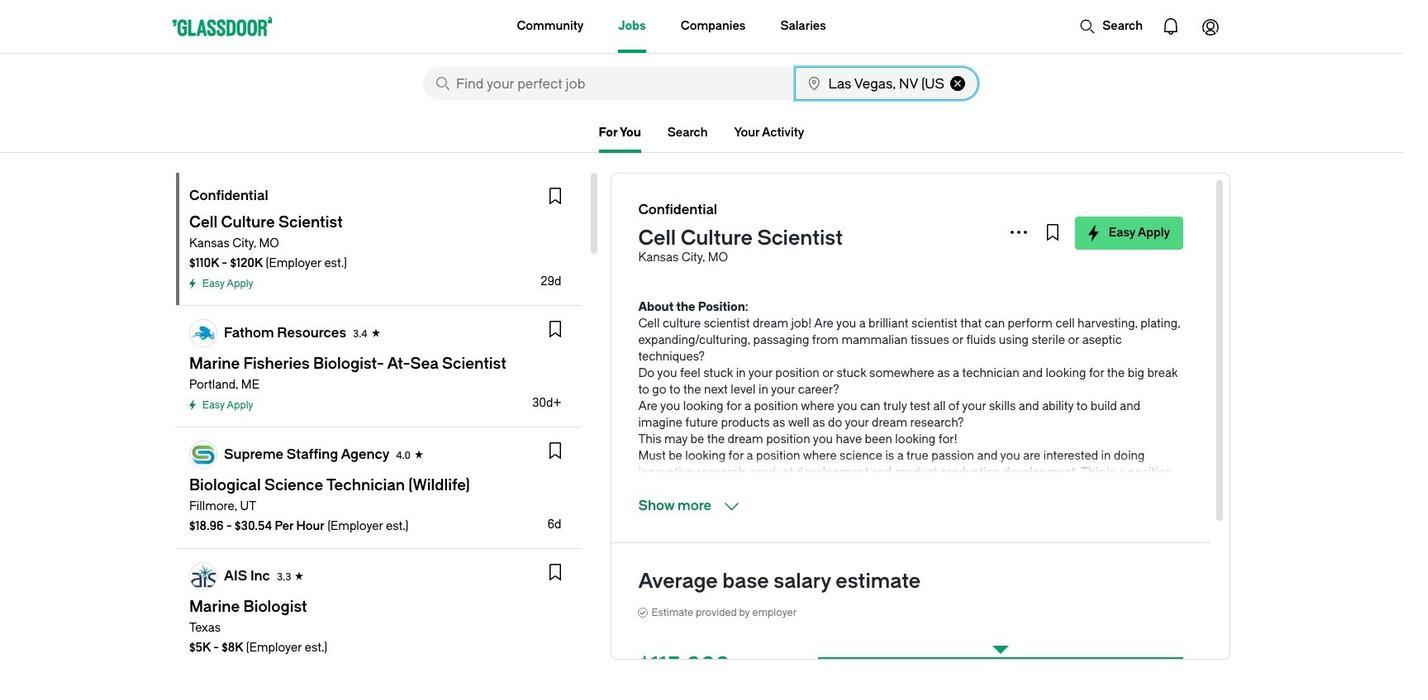 Task type: locate. For each thing, give the bounding box(es) containing it.
lottie animation container image
[[451, 0, 518, 51], [451, 0, 518, 51], [1191, 7, 1231, 46], [1080, 18, 1097, 35]]

none field search keyword
[[423, 67, 793, 100]]

Search location field
[[795, 67, 979, 100]]

ais inc logo image
[[190, 563, 217, 590]]

None field
[[423, 67, 793, 100], [795, 67, 979, 100], [795, 67, 979, 100]]

lottie animation container image
[[1152, 7, 1191, 46], [1152, 7, 1191, 46], [1191, 7, 1231, 46], [1080, 18, 1097, 35]]



Task type: describe. For each thing, give the bounding box(es) containing it.
jobs list element
[[176, 173, 582, 692]]

fathom resources logo image
[[190, 320, 217, 346]]

Search keyword field
[[423, 67, 793, 100]]

supreme staffing agency logo image
[[190, 442, 217, 468]]

clear input image
[[951, 76, 966, 91]]



Task type: vqa. For each thing, say whether or not it's contained in the screenshot.
2nd K from the left
no



